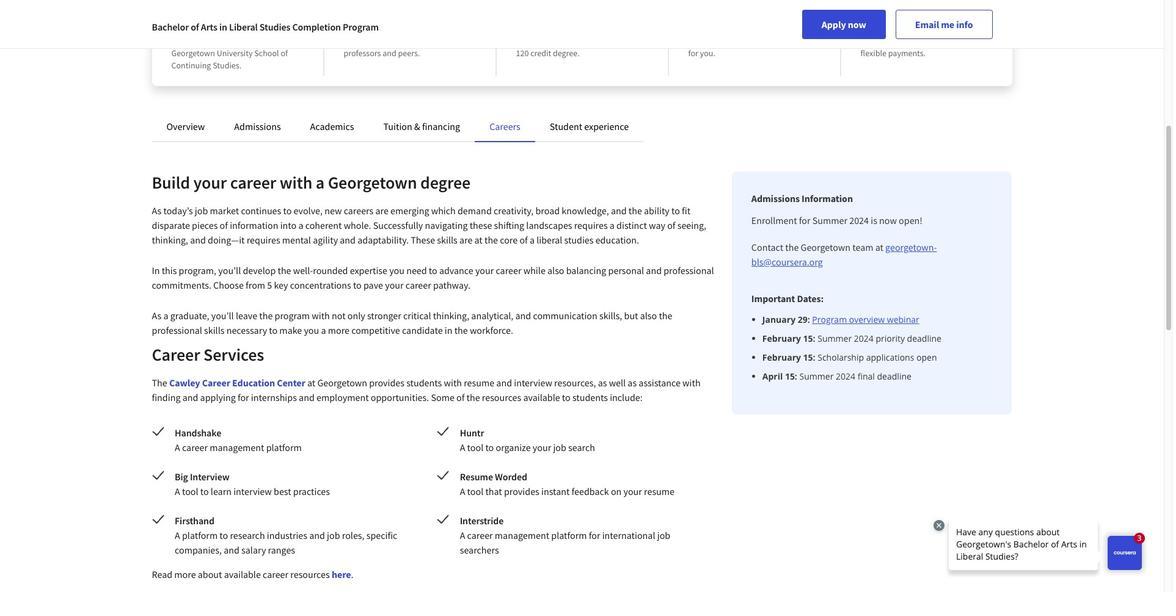 Task type: vqa. For each thing, say whether or not it's contained in the screenshot.
which on the top left of page
yes



Task type: describe. For each thing, give the bounding box(es) containing it.
build your career with a georgetown degree
[[152, 172, 471, 194]]

education.
[[596, 234, 639, 246]]

the right some
[[467, 392, 480, 404]]

apply now
[[822, 18, 867, 31]]

and up some of the resources available to students include:
[[496, 377, 512, 389]]

career down the ranges
[[263, 569, 289, 581]]

and down center at the bottom
[[299, 392, 315, 404]]

firsthand
[[175, 515, 214, 527]]

for inside learn when and where it works best for you.
[[689, 48, 699, 59]]

at georgetown provides students with resume and interview resources, as well as assistance with finding and applying for internships and employment opportunities.
[[152, 377, 701, 404]]

only
[[348, 310, 365, 322]]

overview
[[167, 120, 205, 133]]

some
[[431, 392, 455, 404]]

academics
[[310, 120, 354, 133]]

career up continues
[[230, 172, 276, 194]]

skills inside as today's job market continues to evolve, new careers are emerging which demand creativity, broad knowledge, and the ability to fit disparate pieces of information into a coherent whole. successfully navigating these shifting landscapes requires a distinct way of seeing, thinking, and doing—it requires mental agility and adaptability. these skills are at the core of a liberal studies education.
[[437, 234, 458, 246]]

handshake a career management platform
[[175, 427, 302, 454]]

demand
[[458, 205, 492, 217]]

best inside learn when and where it works best for you.
[[801, 35, 816, 46]]

summer for february
[[818, 333, 852, 345]]

key
[[274, 279, 288, 292]]

student experience link
[[550, 120, 629, 133]]

of right core
[[520, 234, 528, 246]]

analytical,
[[471, 310, 514, 322]]

interview for best
[[234, 486, 272, 498]]

in right arts
[[219, 21, 227, 33]]

tool for big interview a tool to learn interview best practices
[[182, 486, 198, 498]]

job inside huntr a tool to organize your job search
[[553, 442, 567, 454]]

the
[[152, 377, 167, 389]]

0 horizontal spatial program
[[343, 21, 379, 33]]

list containing january 29:
[[757, 314, 993, 383]]

you.
[[700, 48, 716, 59]]

program inside list item
[[813, 314, 847, 326]]

georgetown down enrollment for summer 2024 is now open! at the right of the page
[[801, 241, 851, 254]]

to down 'resources,'
[[562, 392, 571, 404]]

$400
[[861, 18, 886, 34]]

in left group
[[372, 35, 378, 46]]

salary
[[241, 545, 266, 557]]

not
[[332, 310, 346, 322]]

continues
[[241, 205, 281, 217]]

the up bls@coursera.org
[[786, 241, 799, 254]]

you'll for necessary
[[211, 310, 234, 322]]

a for interstride a career management platform for international job searchers
[[460, 530, 465, 542]]

contact
[[752, 241, 784, 254]]

taught in english engage in group discussions with professors and peers.
[[344, 18, 462, 59]]

as for as a graduate, you'll leave the program with not only stronger critical thinking, analytical, and communication skills, but also the professional skills necessary to make you a more competitive candidate in the workforce.
[[152, 310, 162, 322]]

thinking, inside as a graduate, you'll leave the program with not only stronger critical thinking, analytical, and communication skills, but also the professional skills necessary to make you a more competitive candidate in the workforce.
[[433, 310, 469, 322]]

resume inside resume worded a tool that provides instant feedback on your resume
[[644, 486, 675, 498]]

and down cawley
[[183, 392, 198, 404]]

and inside learn when and where it works best for you.
[[732, 35, 746, 46]]

enrollment for summer 2024 is now open!
[[752, 215, 923, 227]]

the up distinct
[[629, 205, 642, 217]]

2024 for final
[[836, 371, 856, 383]]

critical
[[403, 310, 431, 322]]

of right some
[[457, 392, 465, 404]]

you inside in this program, you'll develop the well-rounded expertise you need to advance your career while also balancing personal and professional commitments. choose from 5 key concentrations to pave your career pathway.
[[389, 265, 405, 277]]

for down 'admissions information'
[[799, 215, 811, 227]]

the right but
[[659, 310, 673, 322]]

careers
[[490, 120, 521, 133]]

with inside at georgetown provides students with resume and interview resources, as well as assistance with finding and applying for internships and employment opportunities.
[[683, 377, 701, 389]]

read
[[152, 569, 172, 581]]

is
[[871, 215, 878, 227]]

program overview webinar link
[[813, 314, 920, 326]]

february 15: summer 2024 priority deadline
[[763, 333, 942, 345]]

a inside big interview a tool to learn interview best practices
[[175, 486, 180, 498]]

thinking, inside as today's job market continues to evolve, new careers are emerging which demand creativity, broad knowledge, and the ability to fit disparate pieces of information into a coherent whole. successfully navigating these shifting landscapes requires a distinct way of seeing, thinking, and doing—it requires mental agility and adaptability. these skills are at the core of a liberal studies education.
[[152, 234, 188, 246]]

interstride a career management platform for international job searchers
[[460, 515, 671, 557]]

career services
[[152, 344, 264, 366]]

0 horizontal spatial available
[[224, 569, 261, 581]]

specific
[[367, 530, 398, 542]]

from inside "$400 usd/credit hour benefit from affordable tuition and flexible payments."
[[888, 35, 905, 46]]

adaptability.
[[358, 234, 409, 246]]

practices
[[293, 486, 330, 498]]

successfully
[[373, 219, 423, 232]]

here
[[332, 569, 351, 581]]

continuing
[[171, 60, 211, 71]]

and down research
[[224, 545, 240, 557]]

and right "industries"
[[309, 530, 325, 542]]

when
[[710, 35, 730, 46]]

broad
[[536, 205, 560, 217]]

overview
[[849, 314, 885, 326]]

0 vertical spatial requires
[[574, 219, 608, 232]]

ability
[[644, 205, 670, 217]]

in inside as a graduate, you'll leave the program with not only stronger critical thinking, analytical, and communication skills, but also the professional skills necessary to make you a more competitive candidate in the workforce.
[[445, 325, 453, 337]]

group
[[380, 35, 401, 46]]

list item containing january 29:
[[763, 314, 993, 326]]

to inside as a graduate, you'll leave the program with not only stronger critical thinking, analytical, and communication skills, but also the professional skills necessary to make you a more competitive candidate in the workforce.
[[269, 325, 278, 337]]

bachelor
[[152, 21, 189, 33]]

assistance
[[639, 377, 681, 389]]

for inside interstride a career management platform for international job searchers
[[589, 530, 600, 542]]

peers.
[[398, 48, 420, 59]]

career left while
[[496, 265, 522, 277]]

hour
[[947, 18, 971, 34]]

these
[[411, 234, 435, 246]]

platform for a career management platform for international job searchers
[[551, 530, 587, 542]]

affordable
[[907, 35, 944, 46]]

a inside resume worded a tool that provides instant feedback on your resume
[[460, 486, 465, 498]]

interview for resources,
[[514, 377, 552, 389]]

arts
[[201, 21, 217, 33]]

in this program, you'll develop the well-rounded expertise you need to advance your career while also balancing personal and professional commitments. choose from 5 key concentrations to pave your career pathway.
[[152, 265, 714, 292]]

0 vertical spatial available
[[523, 392, 560, 404]]

management for handshake
[[210, 442, 264, 454]]

resume
[[460, 471, 493, 483]]

january 29: program overview webinar
[[763, 314, 920, 326]]

to right need
[[429, 265, 437, 277]]

and inside as a graduate, you'll leave the program with not only stronger critical thinking, analytical, and communication skills, but also the professional skills necessary to make you a more competitive candidate in the workforce.
[[516, 310, 531, 322]]

credential
[[208, 35, 244, 46]]

provides inside resume worded a tool that provides instant feedback on your resume
[[504, 486, 540, 498]]

develop
[[243, 265, 276, 277]]

career inside handshake a career management platform
[[182, 442, 208, 454]]

core
[[500, 234, 518, 246]]

dates:
[[797, 293, 824, 305]]

1 horizontal spatial are
[[460, 234, 473, 246]]

your inside resume worded a tool that provides instant feedback on your resume
[[624, 486, 642, 498]]

search
[[568, 442, 595, 454]]

education
[[232, 377, 275, 389]]

georgetown up careers
[[328, 172, 417, 194]]

degree
[[420, 172, 471, 194]]

the right 'leave'
[[259, 310, 273, 322]]

now inside button
[[848, 18, 867, 31]]

from inside in this program, you'll develop the well-rounded expertise you need to advance your career while also balancing personal and professional commitments. choose from 5 key concentrations to pave your career pathway.
[[246, 279, 265, 292]]

0 horizontal spatial more
[[174, 569, 196, 581]]

disparate
[[152, 219, 190, 232]]

but
[[624, 310, 638, 322]]

and down whole.
[[340, 234, 356, 246]]

enrollment
[[752, 215, 797, 227]]

payments.
[[889, 48, 926, 59]]

with up evolve,
[[280, 172, 313, 194]]

knowledge,
[[562, 205, 609, 217]]

as a graduate, you'll leave the program with not only stronger critical thinking, analytical, and communication skills, but also the professional skills necessary to make you a more competitive candidate in the workforce.
[[152, 310, 673, 337]]

29:
[[798, 314, 810, 326]]

to left fit
[[672, 205, 680, 217]]

of left arts
[[191, 21, 199, 33]]

0 horizontal spatial resources
[[291, 569, 330, 581]]

your right the pave
[[385, 279, 404, 292]]

2 horizontal spatial at
[[876, 241, 884, 254]]

include:
[[610, 392, 643, 404]]

0 horizontal spatial are
[[376, 205, 389, 217]]

at inside at georgetown provides students with resume and interview resources, as well as assistance with finding and applying for internships and employment opportunities.
[[307, 377, 316, 389]]

your right "advance"
[[475, 265, 494, 277]]

pathway.
[[433, 279, 471, 292]]

platform for a career management platform
[[266, 442, 302, 454]]

your up market
[[193, 172, 227, 194]]

april 15: summer 2024 final deadline
[[763, 371, 912, 383]]

information
[[230, 219, 278, 232]]

and up distinct
[[611, 205, 627, 217]]

interview
[[190, 471, 230, 483]]

learn when and where it works best for you.
[[689, 35, 816, 59]]

while
[[524, 265, 546, 277]]

in up group
[[382, 18, 392, 34]]

to up into
[[283, 205, 292, 217]]

15: for scholarship applications open
[[803, 352, 816, 364]]

email
[[915, 18, 940, 31]]

the inside in this program, you'll develop the well-rounded expertise you need to advance your career while also balancing personal and professional commitments. choose from 5 key concentrations to pave your career pathway.
[[278, 265, 291, 277]]

deadline for summer 2024 final deadline
[[877, 371, 912, 383]]

the left workforce. at the bottom left of the page
[[455, 325, 468, 337]]

balancing
[[566, 265, 607, 277]]

with inside as a graduate, you'll leave the program with not only stronger critical thinking, analytical, and communication skills, but also the professional skills necessary to make you a more competitive candidate in the workforce.
[[312, 310, 330, 322]]

candidate
[[402, 325, 443, 337]]

to inside big interview a tool to learn interview best practices
[[200, 486, 209, 498]]

studies.
[[213, 60, 242, 71]]

15: for summer 2024 priority deadline
[[803, 333, 816, 345]]

read more about available career resources here .
[[152, 569, 354, 581]]

also inside in this program, you'll develop the well-rounded expertise you need to advance your career while also balancing personal and professional commitments. choose from 5 key concentrations to pave your career pathway.
[[548, 265, 564, 277]]

studies
[[260, 21, 291, 33]]

personal
[[608, 265, 644, 277]]

$400 usd/credit hour benefit from affordable tuition and flexible payments.
[[861, 18, 985, 59]]

georgetown inside accredited diploma earn your credential from georgetown university school of continuing studies.
[[171, 48, 215, 59]]

graduate,
[[170, 310, 209, 322]]

1 as from the left
[[598, 377, 607, 389]]

workforce.
[[470, 325, 513, 337]]



Task type: locate. For each thing, give the bounding box(es) containing it.
0 vertical spatial more
[[328, 325, 350, 337]]

transfer
[[516, 35, 545, 46]]

of down market
[[220, 219, 228, 232]]

0 horizontal spatial you
[[304, 325, 319, 337]]

georgetown up employment
[[318, 377, 367, 389]]

skills up career services
[[204, 325, 225, 337]]

0 vertical spatial are
[[376, 205, 389, 217]]

2 vertical spatial summer
[[800, 371, 834, 383]]

you'll up choose
[[218, 265, 241, 277]]

0 horizontal spatial also
[[548, 265, 564, 277]]

where
[[747, 35, 769, 46]]

professional for in this program, you'll develop the well-rounded expertise you need to advance your career while also balancing personal and professional commitments. choose from 5 key concentrations to pave your career pathway.
[[664, 265, 714, 277]]

a right make
[[321, 325, 326, 337]]

0 horizontal spatial thinking,
[[152, 234, 188, 246]]

you inside as a graduate, you'll leave the program with not only stronger critical thinking, analytical, and communication skills, but also the professional skills necessary to make you a more competitive candidate in the workforce.
[[304, 325, 319, 337]]

from left 5
[[246, 279, 265, 292]]

are down "these"
[[460, 234, 473, 246]]

a
[[316, 172, 325, 194], [299, 219, 303, 232], [610, 219, 615, 232], [530, 234, 535, 246], [163, 310, 168, 322], [321, 325, 326, 337]]

tool down huntr
[[467, 442, 484, 454]]

for left international
[[589, 530, 600, 542]]

georgetown inside at georgetown provides students with resume and interview resources, as well as assistance with finding and applying for internships and employment opportunities.
[[318, 377, 367, 389]]

1 vertical spatial interview
[[234, 486, 272, 498]]

a for handshake a career management platform
[[175, 442, 180, 454]]

2 as from the top
[[152, 310, 162, 322]]

1 vertical spatial admissions
[[752, 193, 800, 205]]

you right make
[[304, 325, 319, 337]]

with inside the "taught in english engage in group discussions with professors and peers."
[[446, 35, 462, 46]]

your right organize at the bottom of the page
[[533, 442, 551, 454]]

resources
[[482, 392, 521, 404], [291, 569, 330, 581]]

0 vertical spatial 15:
[[803, 333, 816, 345]]

job inside firsthand a platform to research industries and job roles, specific companies, and salary ranges
[[327, 530, 340, 542]]

a up evolve,
[[316, 172, 325, 194]]

0 horizontal spatial platform
[[182, 530, 218, 542]]

school
[[254, 48, 279, 59]]

0 vertical spatial management
[[210, 442, 264, 454]]

.
[[351, 569, 354, 581]]

the up key
[[278, 265, 291, 277]]

1 horizontal spatial available
[[523, 392, 560, 404]]

email me info button
[[896, 10, 993, 39]]

as inside as today's job market continues to evolve, new careers are emerging which demand creativity, broad knowledge, and the ability to fit disparate pieces of information into a coherent whole. successfully navigating these shifting landscapes requires a distinct way of seeing, thinking, and doing—it requires mental agility and adaptability. these skills are at the core of a liberal studies education.
[[152, 205, 162, 217]]

as for as today's job market continues to evolve, new careers are emerging which demand creativity, broad knowledge, and the ability to fit disparate pieces of information into a coherent whole. successfully navigating these shifting landscapes requires a distinct way of seeing, thinking, and doing—it requires mental agility and adaptability. these skills are at the core of a liberal studies education.
[[152, 205, 162, 217]]

at right center at the bottom
[[307, 377, 316, 389]]

management for interstride
[[495, 530, 550, 542]]

0 vertical spatial resources
[[482, 392, 521, 404]]

february up april
[[763, 352, 801, 364]]

program,
[[179, 265, 216, 277]]

0 vertical spatial also
[[548, 265, 564, 277]]

15: right april
[[785, 371, 798, 383]]

ranges
[[268, 545, 295, 557]]

1 vertical spatial are
[[460, 234, 473, 246]]

0 horizontal spatial management
[[210, 442, 264, 454]]

1 vertical spatial career
[[202, 377, 230, 389]]

career up cawley
[[152, 344, 200, 366]]

2024 down february 15: scholarship applications open
[[836, 371, 856, 383]]

0 vertical spatial february
[[763, 333, 801, 345]]

0 vertical spatial deadline
[[907, 333, 942, 345]]

feedback
[[572, 486, 609, 498]]

to left make
[[269, 325, 278, 337]]

&
[[414, 120, 420, 133]]

0 vertical spatial professional
[[664, 265, 714, 277]]

seeing,
[[678, 219, 707, 232]]

a inside interstride a career management platform for international job searchers
[[460, 530, 465, 542]]

choose
[[213, 279, 244, 292]]

apply now button
[[802, 10, 886, 39]]

february for february 15: summer 2024 priority deadline
[[763, 333, 801, 345]]

15: down 29:
[[803, 333, 816, 345]]

the left core
[[485, 234, 498, 246]]

as
[[598, 377, 607, 389], [628, 377, 637, 389]]

center
[[277, 377, 305, 389]]

interview up some of the resources available to students include:
[[514, 377, 552, 389]]

big
[[175, 471, 188, 483]]

your down accredited
[[190, 35, 206, 46]]

you'll left 'leave'
[[211, 310, 234, 322]]

1 horizontal spatial as
[[628, 377, 637, 389]]

platform up companies, in the bottom left of the page
[[182, 530, 218, 542]]

a right into
[[299, 219, 303, 232]]

flexible
[[861, 48, 887, 59]]

1 vertical spatial now
[[880, 215, 897, 227]]

1 horizontal spatial provides
[[504, 486, 540, 498]]

0 horizontal spatial professional
[[152, 325, 202, 337]]

list item containing april 15:
[[763, 370, 993, 383]]

georgetown up continuing
[[171, 48, 215, 59]]

to left research
[[220, 530, 228, 542]]

a for firsthand a platform to research industries and job roles, specific companies, and salary ranges
[[175, 530, 180, 542]]

also inside as a graduate, you'll leave the program with not only stronger critical thinking, analytical, and communication skills, but also the professional skills necessary to make you a more competitive candidate in the workforce.
[[640, 310, 657, 322]]

and right analytical, at the left of page
[[516, 310, 531, 322]]

students
[[573, 392, 608, 404]]

now right is
[[880, 215, 897, 227]]

academics link
[[310, 120, 354, 133]]

english
[[395, 18, 433, 34]]

platform down instant
[[551, 530, 587, 542]]

at right 'team'
[[876, 241, 884, 254]]

1 horizontal spatial thinking,
[[433, 310, 469, 322]]

advance
[[439, 265, 474, 277]]

tool inside resume worded a tool that provides instant feedback on your resume
[[467, 486, 484, 498]]

list item
[[763, 314, 993, 326], [763, 332, 993, 345], [763, 351, 993, 364], [763, 370, 993, 383]]

0 horizontal spatial best
[[274, 486, 291, 498]]

0 horizontal spatial admissions
[[234, 120, 281, 133]]

a inside huntr a tool to organize your job search
[[460, 442, 465, 454]]

4 list item from the top
[[763, 370, 993, 383]]

of inside accredited diploma earn your credential from georgetown university school of continuing studies.
[[281, 48, 288, 59]]

skills
[[437, 234, 458, 246], [204, 325, 225, 337]]

1 vertical spatial as
[[152, 310, 162, 322]]

as left graduate,
[[152, 310, 162, 322]]

and inside in this program, you'll develop the well-rounded expertise you need to advance your career while also balancing personal and professional commitments. choose from 5 key concentrations to pave your career pathway.
[[646, 265, 662, 277]]

0 horizontal spatial resume
[[464, 377, 495, 389]]

february down january
[[763, 333, 801, 345]]

interview inside at georgetown provides students with resume and interview resources, as well as assistance with finding and applying for internships and employment opportunities.
[[514, 377, 552, 389]]

from inside accredited diploma earn your credential from georgetown university school of continuing studies.
[[245, 35, 263, 46]]

summer down scholarship
[[800, 371, 834, 383]]

job inside interstride a career management platform for international job searchers
[[657, 530, 671, 542]]

february for february 15: scholarship applications open
[[763, 352, 801, 364]]

team
[[853, 241, 874, 254]]

platform inside firsthand a platform to research industries and job roles, specific companies, and salary ranges
[[182, 530, 218, 542]]

for inside at georgetown provides students with resume and interview resources, as well as assistance with finding and applying for internships and employment opportunities.
[[238, 392, 249, 404]]

your inside accredited diploma earn your credential from georgetown university school of continuing studies.
[[190, 35, 206, 46]]

platform inside handshake a career management platform
[[266, 442, 302, 454]]

in right candidate
[[445, 325, 453, 337]]

available down 'resources,'
[[523, 392, 560, 404]]

january
[[763, 314, 796, 326]]

tool down big
[[182, 486, 198, 498]]

cawley
[[169, 377, 200, 389]]

15: left scholarship
[[803, 352, 816, 364]]

2024 for priority
[[854, 333, 874, 345]]

2 horizontal spatial platform
[[551, 530, 587, 542]]

0 horizontal spatial requires
[[247, 234, 280, 246]]

available
[[523, 392, 560, 404], [224, 569, 261, 581]]

1 vertical spatial requires
[[247, 234, 280, 246]]

the cawley career education center
[[152, 377, 305, 389]]

0 vertical spatial summer
[[813, 215, 848, 227]]

credit
[[531, 48, 551, 59]]

diploma
[[229, 18, 272, 34]]

1 as from the top
[[152, 205, 162, 217]]

industries
[[267, 530, 307, 542]]

1 vertical spatial summer
[[818, 333, 852, 345]]

from down diploma
[[245, 35, 263, 46]]

deadline for summer 2024 priority deadline
[[907, 333, 942, 345]]

tuition
[[384, 120, 412, 133]]

summer for enrollment
[[813, 215, 848, 227]]

provides up opportunities.
[[369, 377, 405, 389]]

info
[[957, 18, 973, 31]]

1 horizontal spatial resume
[[644, 486, 675, 498]]

tool for resume worded a tool that provides instant feedback on your resume
[[467, 486, 484, 498]]

make
[[280, 325, 302, 337]]

1 horizontal spatial at
[[475, 234, 483, 246]]

1 vertical spatial you'll
[[211, 310, 234, 322]]

a down big
[[175, 486, 180, 498]]

bls@coursera.org
[[752, 256, 823, 268]]

1 vertical spatial best
[[274, 486, 291, 498]]

and right "when" on the top right of page
[[732, 35, 746, 46]]

landscapes
[[526, 219, 572, 232]]

a for huntr a tool to organize your job search
[[460, 442, 465, 454]]

1 horizontal spatial skills
[[437, 234, 458, 246]]

0 horizontal spatial at
[[307, 377, 316, 389]]

1 horizontal spatial admissions
[[752, 193, 800, 205]]

career inside interstride a career management platform for international job searchers
[[467, 530, 493, 542]]

summer for april
[[800, 371, 834, 383]]

tool down the resume
[[467, 486, 484, 498]]

interview
[[514, 377, 552, 389], [234, 486, 272, 498]]

to left organize at the bottom of the page
[[486, 442, 494, 454]]

about
[[198, 569, 222, 581]]

a left liberal
[[530, 234, 535, 246]]

2 as from the left
[[628, 377, 637, 389]]

1 horizontal spatial best
[[801, 35, 816, 46]]

to inside transfer up to 64 credits toward the 120 credit degree.
[[558, 35, 566, 46]]

more
[[328, 325, 350, 337], [174, 569, 196, 581]]

you'll inside in this program, you'll develop the well-rounded expertise you need to advance your career while also balancing personal and professional commitments. choose from 5 key concentrations to pave your career pathway.
[[218, 265, 241, 277]]

career up applying
[[202, 377, 230, 389]]

2024 for is
[[850, 215, 869, 227]]

2 february from the top
[[763, 352, 801, 364]]

contact the georgetown team at
[[752, 241, 886, 254]]

interstride
[[460, 515, 504, 527]]

a inside firsthand a platform to research industries and job roles, specific companies, and salary ranges
[[175, 530, 180, 542]]

list item down overview
[[763, 332, 993, 345]]

professional for as a graduate, you'll leave the program with not only stronger critical thinking, analytical, and communication skills, but also the professional skills necessary to make you a more competitive candidate in the workforce.
[[152, 325, 202, 337]]

management up big interview a tool to learn interview best practices
[[210, 442, 264, 454]]

with
[[446, 35, 462, 46], [280, 172, 313, 194], [312, 310, 330, 322], [683, 377, 701, 389]]

commitments.
[[152, 279, 211, 292]]

and inside the "taught in english engage in group discussions with professors and peers."
[[383, 48, 397, 59]]

0 horizontal spatial interview
[[234, 486, 272, 498]]

open!
[[899, 215, 923, 227]]

1 vertical spatial resources
[[291, 569, 330, 581]]

0 vertical spatial resume
[[464, 377, 495, 389]]

15: for summer 2024 final deadline
[[785, 371, 798, 383]]

you left need
[[389, 265, 405, 277]]

1 vertical spatial professional
[[152, 325, 202, 337]]

completion
[[292, 21, 341, 33]]

now
[[848, 18, 867, 31], [880, 215, 897, 227]]

management down interstride at the bottom left of page
[[495, 530, 550, 542]]

bachelor of arts in liberal studies completion program
[[152, 21, 379, 33]]

0 horizontal spatial provides
[[369, 377, 405, 389]]

provides
[[369, 377, 405, 389], [504, 486, 540, 498]]

2024
[[850, 215, 869, 227], [854, 333, 874, 345], [836, 371, 856, 383]]

1 vertical spatial 2024
[[854, 333, 874, 345]]

1 vertical spatial skills
[[204, 325, 225, 337]]

information
[[802, 193, 853, 205]]

a down handshake
[[175, 442, 180, 454]]

1 horizontal spatial program
[[813, 314, 847, 326]]

learn
[[211, 486, 232, 498]]

cawley career education center link
[[169, 377, 305, 389]]

at down "these"
[[475, 234, 483, 246]]

1 vertical spatial program
[[813, 314, 847, 326]]

1 horizontal spatial resources
[[482, 392, 521, 404]]

applying
[[200, 392, 236, 404]]

thinking, down pathway.
[[433, 310, 469, 322]]

as inside as a graduate, you'll leave the program with not only stronger critical thinking, analytical, and communication skills, but also the professional skills necessary to make you a more competitive candidate in the workforce.
[[152, 310, 162, 322]]

transfer up to 64 credits toward the 120 credit degree.
[[516, 35, 642, 59]]

competitive
[[352, 325, 400, 337]]

evolve,
[[294, 205, 323, 217]]

admissions for admissions
[[234, 120, 281, 133]]

a left graduate,
[[163, 310, 168, 322]]

0 vertical spatial you
[[389, 265, 405, 277]]

of right way
[[668, 219, 676, 232]]

provides down worded
[[504, 486, 540, 498]]

1 vertical spatial deadline
[[877, 371, 912, 383]]

1 vertical spatial you
[[304, 325, 319, 337]]

1 horizontal spatial platform
[[266, 442, 302, 454]]

0 vertical spatial you'll
[[218, 265, 241, 277]]

tool inside huntr a tool to organize your job search
[[467, 442, 484, 454]]

career down need
[[406, 279, 431, 292]]

resume right students with
[[464, 377, 495, 389]]

list item up priority
[[763, 314, 993, 326]]

you'll for choose
[[218, 265, 241, 277]]

to inside firsthand a platform to research industries and job roles, specific companies, and salary ranges
[[220, 530, 228, 542]]

1 horizontal spatial management
[[495, 530, 550, 542]]

a up education.
[[610, 219, 615, 232]]

professional down graduate,
[[152, 325, 202, 337]]

deadline down applications
[[877, 371, 912, 383]]

2 list item from the top
[[763, 332, 993, 345]]

more inside as a graduate, you'll leave the program with not only stronger critical thinking, analytical, and communication skills, but also the professional skills necessary to make you a more competitive candidate in the workforce.
[[328, 325, 350, 337]]

to down interview
[[200, 486, 209, 498]]

0 vertical spatial interview
[[514, 377, 552, 389]]

professional down the 'seeing,' at right
[[664, 265, 714, 277]]

a up searchers
[[460, 530, 465, 542]]

0 vertical spatial as
[[152, 205, 162, 217]]

0 horizontal spatial now
[[848, 18, 867, 31]]

your right on
[[624, 486, 642, 498]]

also right while
[[548, 265, 564, 277]]

0 vertical spatial program
[[343, 21, 379, 33]]

1 horizontal spatial requires
[[574, 219, 608, 232]]

careers link
[[490, 120, 521, 133]]

the inside transfer up to 64 credits toward the 120 credit degree.
[[631, 35, 642, 46]]

studies
[[564, 234, 594, 246]]

1 horizontal spatial now
[[880, 215, 897, 227]]

1 list item from the top
[[763, 314, 993, 326]]

of right 'school'
[[281, 48, 288, 59]]

to left the pave
[[353, 279, 362, 292]]

1 vertical spatial 15:
[[803, 352, 816, 364]]

1 vertical spatial more
[[174, 569, 196, 581]]

1 vertical spatial provides
[[504, 486, 540, 498]]

liberal
[[537, 234, 562, 246]]

resources up huntr
[[482, 392, 521, 404]]

open
[[917, 352, 937, 364]]

0 vertical spatial career
[[152, 344, 200, 366]]

for
[[689, 48, 699, 59], [799, 215, 811, 227], [238, 392, 249, 404], [589, 530, 600, 542]]

1 horizontal spatial more
[[328, 325, 350, 337]]

and right the personal at right top
[[646, 265, 662, 277]]

and inside "$400 usd/credit hour benefit from affordable tuition and flexible payments."
[[971, 35, 985, 46]]

february
[[763, 333, 801, 345], [763, 352, 801, 364]]

management inside handshake a career management platform
[[210, 442, 264, 454]]

1 vertical spatial thinking,
[[433, 310, 469, 322]]

your inside huntr a tool to organize your job search
[[533, 442, 551, 454]]

job left 'roles,'
[[327, 530, 340, 542]]

1 horizontal spatial you
[[389, 265, 405, 277]]

the right toward
[[631, 35, 642, 46]]

you
[[389, 265, 405, 277], [304, 325, 319, 337]]

management inside interstride a career management platform for international job searchers
[[495, 530, 550, 542]]

1 vertical spatial resume
[[644, 486, 675, 498]]

1 february from the top
[[763, 333, 801, 345]]

rounded
[[313, 265, 348, 277]]

from
[[245, 35, 263, 46], [888, 35, 905, 46], [246, 279, 265, 292]]

2 vertical spatial 2024
[[836, 371, 856, 383]]

to inside huntr a tool to organize your job search
[[486, 442, 494, 454]]

professional inside as a graduate, you'll leave the program with not only stronger critical thinking, analytical, and communication skills, but also the professional skills necessary to make you a more competitive candidate in the workforce.
[[152, 325, 202, 337]]

georgetown-
[[886, 241, 937, 254]]

more down not
[[328, 325, 350, 337]]

list
[[757, 314, 993, 383]]

at inside as today's job market continues to evolve, new careers are emerging which demand creativity, broad knowledge, and the ability to fit disparate pieces of information into a coherent whole. successfully navigating these shifting landscapes requires a distinct way of seeing, thinking, and doing—it requires mental agility and adaptability. these skills are at the core of a liberal studies education.
[[475, 234, 483, 246]]

more right read
[[174, 569, 196, 581]]

organize
[[496, 442, 531, 454]]

0 vertical spatial skills
[[437, 234, 458, 246]]

discussions
[[403, 35, 444, 46]]

0 horizontal spatial career
[[152, 344, 200, 366]]

0 vertical spatial thinking,
[[152, 234, 188, 246]]

0 vertical spatial 2024
[[850, 215, 869, 227]]

1 vertical spatial available
[[224, 569, 261, 581]]

which
[[431, 205, 456, 217]]

1 vertical spatial february
[[763, 352, 801, 364]]

0 vertical spatial provides
[[369, 377, 405, 389]]

summer up scholarship
[[818, 333, 852, 345]]

1 horizontal spatial career
[[202, 377, 230, 389]]

1 horizontal spatial professional
[[664, 265, 714, 277]]

final
[[858, 371, 875, 383]]

huntr
[[460, 427, 484, 439]]

professional inside in this program, you'll develop the well-rounded expertise you need to advance your career while also balancing personal and professional commitments. choose from 5 key concentrations to pave your career pathway.
[[664, 265, 714, 277]]

build
[[152, 172, 190, 194]]

job inside as today's job market continues to evolve, new careers are emerging which demand creativity, broad knowledge, and the ability to fit disparate pieces of information into a coherent whole. successfully navigating these shifting landscapes requires a distinct way of seeing, thinking, and doing—it requires mental agility and adaptability. these skills are at the core of a liberal studies education.
[[195, 205, 208, 217]]

and down the pieces
[[190, 234, 206, 246]]

skills inside as a graduate, you'll leave the program with not only stronger critical thinking, analytical, and communication skills, but also the professional skills necessary to make you a more competitive candidate in the workforce.
[[204, 325, 225, 337]]

2 vertical spatial 15:
[[785, 371, 798, 383]]

at
[[475, 234, 483, 246], [876, 241, 884, 254], [307, 377, 316, 389]]

also right but
[[640, 310, 657, 322]]

a
[[175, 442, 180, 454], [460, 442, 465, 454], [175, 486, 180, 498], [460, 486, 465, 498], [175, 530, 180, 542], [460, 530, 465, 542]]

1 vertical spatial also
[[640, 310, 657, 322]]

you'll inside as a graduate, you'll leave the program with not only stronger critical thinking, analytical, and communication skills, but also the professional skills necessary to make you a more competitive candidate in the workforce.
[[211, 310, 234, 322]]

university
[[217, 48, 253, 59]]

interview inside big interview a tool to learn interview best practices
[[234, 486, 272, 498]]

way
[[649, 219, 666, 232]]

from up payments. at the top
[[888, 35, 905, 46]]

0 vertical spatial admissions
[[234, 120, 281, 133]]

and right tuition
[[971, 35, 985, 46]]

internships
[[251, 392, 297, 404]]

1 vertical spatial management
[[495, 530, 550, 542]]

stronger
[[367, 310, 401, 322]]

requires down knowledge,
[[574, 219, 608, 232]]

admissions for admissions information
[[752, 193, 800, 205]]

a inside handshake a career management platform
[[175, 442, 180, 454]]

best inside big interview a tool to learn interview best practices
[[274, 486, 291, 498]]

1 horizontal spatial interview
[[514, 377, 552, 389]]

2024 left is
[[850, 215, 869, 227]]

tool inside big interview a tool to learn interview best practices
[[182, 486, 198, 498]]

0 vertical spatial now
[[848, 18, 867, 31]]

5
[[267, 279, 272, 292]]

3 list item from the top
[[763, 351, 993, 364]]

platform inside interstride a career management platform for international job searchers
[[551, 530, 587, 542]]

0 horizontal spatial as
[[598, 377, 607, 389]]

provides inside at georgetown provides students with resume and interview resources, as well as assistance with finding and applying for internships and employment opportunities.
[[369, 377, 405, 389]]

0 vertical spatial best
[[801, 35, 816, 46]]

resume inside at georgetown provides students with resume and interview resources, as well as assistance with finding and applying for internships and employment opportunities.
[[464, 377, 495, 389]]

with left not
[[312, 310, 330, 322]]

1 horizontal spatial also
[[640, 310, 657, 322]]



